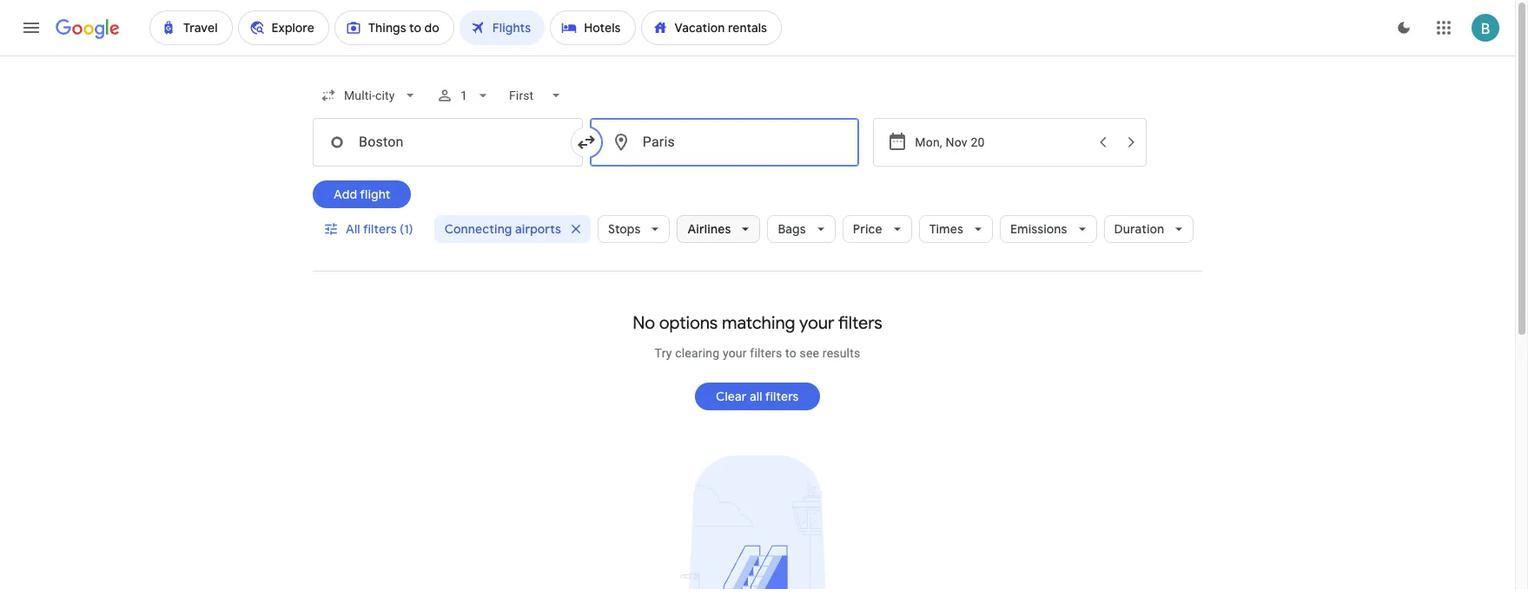 Task type: describe. For each thing, give the bounding box(es) containing it.
connecting airports button
[[434, 209, 591, 250]]

0 vertical spatial your
[[799, 313, 835, 335]]

swap origin and destination. image
[[576, 132, 597, 153]]

clear all filters
[[716, 389, 799, 405]]

stops
[[608, 222, 641, 237]]

connecting
[[445, 222, 512, 237]]

airlines
[[688, 222, 731, 237]]

try clearing your filters to see results
[[655, 347, 861, 361]]

times button
[[919, 209, 993, 250]]

no
[[633, 313, 655, 335]]

main menu image
[[21, 17, 42, 38]]

results
[[823, 347, 861, 361]]

try
[[655, 347, 672, 361]]

loading results progress bar
[[0, 56, 1515, 59]]

add
[[334, 187, 357, 202]]

(1)
[[400, 222, 413, 237]]

Departure text field
[[915, 119, 1088, 166]]

all
[[750, 389, 763, 405]]

bags button
[[768, 209, 836, 250]]

none search field containing add flight
[[313, 75, 1202, 272]]



Task type: vqa. For each thing, say whether or not it's contained in the screenshot.
Duluth
no



Task type: locate. For each thing, give the bounding box(es) containing it.
filters inside search field
[[363, 222, 397, 237]]

change appearance image
[[1383, 7, 1425, 49]]

clear all filters button
[[695, 376, 820, 418]]

emissions button
[[1000, 209, 1097, 250]]

bags
[[778, 222, 806, 237]]

filters left (1)
[[363, 222, 397, 237]]

filters up results
[[838, 313, 882, 335]]

connecting airports
[[445, 222, 561, 237]]

add flight button
[[313, 181, 411, 209]]

airports
[[515, 222, 561, 237]]

all filters (1) button
[[313, 209, 427, 250]]

1 vertical spatial your
[[723, 347, 747, 361]]

matching
[[722, 313, 795, 335]]

0 horizontal spatial your
[[723, 347, 747, 361]]

all
[[346, 222, 360, 237]]

to
[[785, 347, 797, 361]]

airlines button
[[677, 209, 761, 250]]

1
[[461, 89, 468, 103]]

your up 'see'
[[799, 313, 835, 335]]

None search field
[[313, 75, 1202, 272]]

filters right the all
[[765, 389, 799, 405]]

filters
[[363, 222, 397, 237], [838, 313, 882, 335], [750, 347, 782, 361], [765, 389, 799, 405]]

price button
[[843, 209, 912, 250]]

clear
[[716, 389, 747, 405]]

your right clearing
[[723, 347, 747, 361]]

add flight
[[334, 187, 390, 202]]

clearing
[[675, 347, 720, 361]]

None text field
[[313, 118, 583, 167], [590, 118, 860, 167], [313, 118, 583, 167], [590, 118, 860, 167]]

see
[[800, 347, 819, 361]]

flight
[[360, 187, 390, 202]]

emissions
[[1010, 222, 1067, 237]]

1 horizontal spatial your
[[799, 313, 835, 335]]

duration
[[1114, 222, 1164, 237]]

no options matching your filters
[[633, 313, 882, 335]]

your
[[799, 313, 835, 335], [723, 347, 747, 361]]

all filters (1)
[[346, 222, 413, 237]]

price
[[853, 222, 882, 237]]

1 button
[[430, 75, 499, 116]]

None field
[[313, 80, 426, 111], [503, 80, 572, 111], [313, 80, 426, 111], [503, 80, 572, 111]]

filters left to
[[750, 347, 782, 361]]

options
[[659, 313, 718, 335]]

stops button
[[598, 209, 670, 250]]

duration button
[[1104, 209, 1194, 250]]

times
[[929, 222, 964, 237]]



